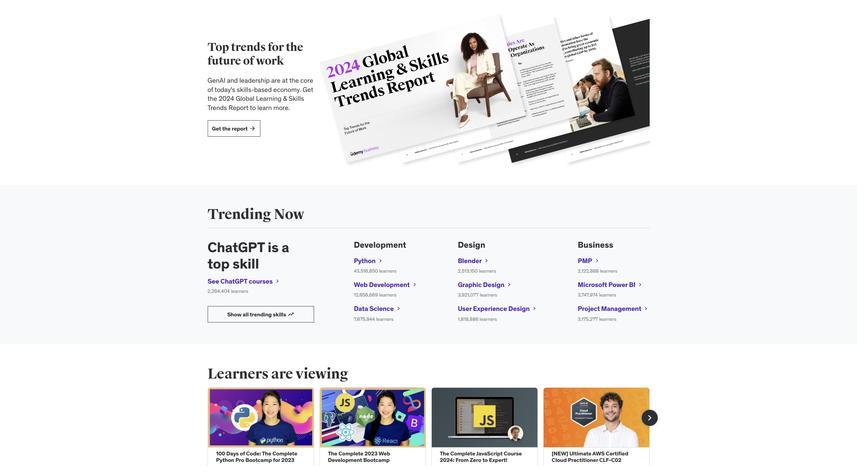 Task type: vqa. For each thing, say whether or not it's contained in the screenshot.
Design
yes



Task type: locate. For each thing, give the bounding box(es) containing it.
0 horizontal spatial complete
[[272, 451, 297, 458]]

small image
[[377, 258, 384, 264], [274, 278, 281, 285], [506, 282, 513, 289], [531, 306, 538, 313], [643, 306, 650, 313]]

small image right web development
[[411, 282, 418, 289]]

small image inside the show all trending skills link
[[287, 312, 294, 318]]

small image for see chatgpt courses
[[274, 278, 281, 285]]

bootcamp inside 100 days of code: the complete python pro bootcamp for 2023
[[245, 457, 272, 464]]

are inside "genai and leadership are at the core of today's skills-based economy. get the 2024 global learning & skills trends report to learn more."
[[271, 76, 281, 85]]

2 complete from the left
[[339, 451, 363, 458]]

design up the 3,921,077 learners
[[483, 281, 504, 289]]

for
[[268, 40, 284, 54], [273, 457, 280, 464]]

small image inside project management link
[[643, 306, 650, 313]]

learners up web development link
[[379, 268, 397, 275]]

python
[[354, 257, 376, 265], [216, 457, 234, 464]]

0 horizontal spatial python
[[216, 457, 234, 464]]

12,656,669 learners
[[354, 292, 396, 299]]

small image for show all trending skills
[[287, 312, 294, 318]]

project management link
[[578, 305, 650, 314]]

0 vertical spatial for
[[268, 40, 284, 54]]

for inside the top trends for the future of work
[[268, 40, 284, 54]]

43,516,850
[[354, 268, 378, 275]]

2 the from the left
[[328, 451, 337, 458]]

carousel element
[[208, 388, 658, 467]]

small image inside "python" link
[[377, 258, 384, 264]]

learners
[[379, 268, 397, 275], [479, 268, 496, 275], [600, 268, 617, 275], [231, 288, 248, 295], [379, 292, 396, 299], [480, 292, 497, 299], [599, 292, 616, 299], [376, 316, 394, 323], [480, 316, 497, 323], [599, 316, 617, 323]]

learners down the experience
[[480, 316, 497, 323]]

data
[[354, 305, 368, 313]]

of up leadership
[[243, 54, 254, 68]]

design right the experience
[[508, 305, 530, 313]]

1 horizontal spatial the
[[328, 451, 337, 458]]

1 vertical spatial get
[[212, 125, 221, 132]]

development
[[354, 240, 406, 251], [369, 281, 410, 289], [328, 457, 362, 464]]

global
[[236, 95, 254, 103]]

project management
[[578, 305, 641, 313]]

2024:
[[440, 457, 454, 464]]

complete
[[272, 451, 297, 458], [339, 451, 363, 458], [450, 451, 475, 458]]

learners down web development link
[[379, 292, 396, 299]]

0 horizontal spatial bootcamp
[[245, 457, 272, 464]]

1 bootcamp from the left
[[245, 457, 272, 464]]

report
[[232, 125, 248, 132]]

3 the from the left
[[440, 451, 449, 458]]

trending
[[208, 206, 271, 223]]

1 vertical spatial design
[[483, 281, 504, 289]]

data science link
[[354, 305, 402, 314]]

show
[[227, 311, 242, 318]]

of down genai at left top
[[208, 85, 213, 94]]

3,747,974 learners
[[578, 292, 616, 299]]

small image for get the report
[[249, 125, 256, 132]]

get down core
[[303, 85, 313, 94]]

2 vertical spatial design
[[508, 305, 530, 313]]

1 are from the top
[[271, 76, 281, 85]]

small image inside get the report link
[[249, 125, 256, 132]]

small image
[[249, 125, 256, 132], [483, 258, 490, 264], [594, 258, 600, 264], [411, 282, 418, 289], [637, 282, 644, 289], [395, 306, 402, 313], [287, 312, 294, 318]]

0 vertical spatial chatgpt
[[208, 239, 265, 256]]

for right code:
[[273, 457, 280, 464]]

to right zero
[[483, 457, 488, 464]]

of
[[243, 54, 254, 68], [208, 85, 213, 94], [240, 451, 245, 458]]

to left 'learn'
[[250, 104, 256, 112]]

2,122,888
[[578, 268, 599, 275]]

the
[[286, 40, 303, 54], [289, 76, 299, 85], [208, 95, 217, 103], [222, 125, 231, 132]]

learners for blender
[[479, 268, 496, 275]]

data science
[[354, 305, 394, 313]]

1 horizontal spatial python
[[354, 257, 376, 265]]

100
[[216, 451, 225, 458]]

project
[[578, 305, 600, 313]]

more.
[[274, 104, 290, 112]]

1 vertical spatial are
[[271, 366, 293, 383]]

python inside 100 days of code: the complete python pro bootcamp for 2023
[[216, 457, 234, 464]]

1 horizontal spatial web
[[379, 451, 390, 458]]

0 vertical spatial to
[[250, 104, 256, 112]]

0 vertical spatial web
[[354, 281, 368, 289]]

1 horizontal spatial to
[[483, 457, 488, 464]]

small image up 2,513,150 learners
[[483, 258, 490, 264]]

skill
[[233, 256, 259, 273]]

1 horizontal spatial 2023
[[365, 451, 378, 458]]

small image inside user experience design "link"
[[531, 306, 538, 313]]

small image for python
[[377, 258, 384, 264]]

the right work
[[286, 40, 303, 54]]

small image inside blender link
[[483, 258, 490, 264]]

science
[[370, 305, 394, 313]]

economy.
[[273, 85, 301, 94]]

genai
[[208, 76, 225, 85]]

python left "pro" at bottom
[[216, 457, 234, 464]]

microsoft power bi link
[[578, 281, 644, 290]]

3 complete from the left
[[450, 451, 475, 458]]

chatgpt down trending
[[208, 239, 265, 256]]

javascript
[[476, 451, 503, 458]]

learners
[[208, 366, 269, 383]]

1 vertical spatial web
[[379, 451, 390, 458]]

learners down science
[[376, 316, 394, 323]]

zero
[[470, 457, 481, 464]]

learners for microsoft power bi
[[599, 292, 616, 299]]

learners for graphic design
[[480, 292, 497, 299]]

1 vertical spatial to
[[483, 457, 488, 464]]

python up 43,516,850
[[354, 257, 376, 265]]

2 vertical spatial development
[[328, 457, 362, 464]]

course
[[504, 451, 522, 458]]

complete for development
[[339, 451, 363, 458]]

to
[[250, 104, 256, 112], [483, 457, 488, 464]]

business
[[578, 240, 613, 251]]

to inside the complete javascript course 2024: from zero to expert!
[[483, 457, 488, 464]]

learning
[[256, 95, 282, 103]]

chatgpt is a top skill
[[208, 239, 289, 273]]

small image inside data science link
[[395, 306, 402, 313]]

1 horizontal spatial bootcamp
[[363, 457, 390, 464]]

0 vertical spatial get
[[303, 85, 313, 94]]

2 vertical spatial of
[[240, 451, 245, 458]]

the
[[262, 451, 271, 458], [328, 451, 337, 458], [440, 451, 449, 458]]

a
[[282, 239, 289, 256]]

of right days
[[240, 451, 245, 458]]

udemy business reports image
[[319, 0, 650, 185]]

graphic design
[[458, 281, 504, 289]]

learners down project management
[[599, 316, 617, 323]]

certified
[[606, 451, 628, 458]]

for right trends
[[268, 40, 284, 54]]

1 vertical spatial python
[[216, 457, 234, 464]]

2023
[[365, 451, 378, 458], [281, 457, 294, 464]]

small image right science
[[395, 306, 402, 313]]

0 horizontal spatial the
[[262, 451, 271, 458]]

1 vertical spatial for
[[273, 457, 280, 464]]

small image inside microsoft power bi link
[[637, 282, 644, 289]]

2 bootcamp from the left
[[363, 457, 390, 464]]

user experience design
[[458, 305, 530, 313]]

0 vertical spatial design
[[458, 240, 485, 251]]

[new] ultimate aws certified cloud practitioner clf-c02
[[552, 451, 628, 464]]

of inside 100 days of code: the complete python pro bootcamp for 2023
[[240, 451, 245, 458]]

get the report
[[212, 125, 248, 132]]

small image inside see chatgpt courses link
[[274, 278, 281, 285]]

small image right bi
[[637, 282, 644, 289]]

web inside the complete 2023 web development bootcamp
[[379, 451, 390, 458]]

small image inside graphic design link
[[506, 282, 513, 289]]

learn
[[257, 104, 272, 112]]

report
[[229, 104, 248, 112]]

small image right skills at the left bottom of the page
[[287, 312, 294, 318]]

python link
[[354, 257, 384, 266]]

small image for project management
[[643, 306, 650, 313]]

for inside 100 days of code: the complete python pro bootcamp for 2023
[[273, 457, 280, 464]]

0 horizontal spatial get
[[212, 125, 221, 132]]

see chatgpt courses link
[[208, 278, 281, 286]]

small image right "report" in the top left of the page
[[249, 125, 256, 132]]

complete for 2024:
[[450, 451, 475, 458]]

small image inside web development link
[[411, 282, 418, 289]]

small image inside pmp link
[[594, 258, 600, 264]]

get down trends
[[212, 125, 221, 132]]

2,264,404 learners
[[208, 288, 248, 295]]

get
[[303, 85, 313, 94], [212, 125, 221, 132]]

2 horizontal spatial complete
[[450, 451, 475, 458]]

design up blender
[[458, 240, 485, 251]]

learners up microsoft power bi
[[600, 268, 617, 275]]

web
[[354, 281, 368, 289], [379, 451, 390, 458]]

learners down microsoft power bi
[[599, 292, 616, 299]]

0 vertical spatial python
[[354, 257, 376, 265]]

complete inside the complete 2023 web development bootcamp
[[339, 451, 363, 458]]

chatgpt inside "chatgpt is a top skill"
[[208, 239, 265, 256]]

learners up graphic design link in the right of the page
[[479, 268, 496, 275]]

1 vertical spatial development
[[369, 281, 410, 289]]

0 horizontal spatial to
[[250, 104, 256, 112]]

100 days of code: the complete python pro bootcamp for 2023 link
[[216, 451, 297, 464]]

bi
[[629, 281, 636, 289]]

show all trending skills
[[227, 311, 286, 318]]

the inside the complete javascript course 2024: from zero to expert!
[[440, 451, 449, 458]]

1 horizontal spatial complete
[[339, 451, 363, 458]]

chatgpt up 2,264,404 learners
[[220, 278, 247, 286]]

learners down graphic design link in the right of the page
[[480, 292, 497, 299]]

1,818,886
[[458, 316, 479, 323]]

small image up 2,122,888 learners
[[594, 258, 600, 264]]

0 horizontal spatial 2023
[[281, 457, 294, 464]]

3,921,077
[[458, 292, 479, 299]]

skills
[[273, 311, 286, 318]]

all
[[243, 311, 249, 318]]

0 vertical spatial are
[[271, 76, 281, 85]]

the for development
[[328, 451, 337, 458]]

the inside the complete 2023 web development bootcamp
[[328, 451, 337, 458]]

to inside "genai and leadership are at the core of today's skills-based economy. get the 2024 global learning & skills trends report to learn more."
[[250, 104, 256, 112]]

viewing
[[296, 366, 348, 383]]

1 the from the left
[[262, 451, 271, 458]]

trends
[[208, 104, 227, 112]]

1 vertical spatial of
[[208, 85, 213, 94]]

complete inside the complete javascript course 2024: from zero to expert!
[[450, 451, 475, 458]]

cloud
[[552, 457, 567, 464]]

0 vertical spatial development
[[354, 240, 406, 251]]

1 horizontal spatial get
[[303, 85, 313, 94]]

2 horizontal spatial the
[[440, 451, 449, 458]]

the inside 100 days of code: the complete python pro bootcamp for 2023
[[262, 451, 271, 458]]

from
[[456, 457, 469, 464]]

the complete javascript course 2024: from zero to expert!
[[440, 451, 522, 464]]

0 vertical spatial of
[[243, 54, 254, 68]]

1 complete from the left
[[272, 451, 297, 458]]



Task type: describe. For each thing, give the bounding box(es) containing it.
3,175,277
[[578, 316, 598, 323]]

&
[[283, 95, 287, 103]]

see chatgpt courses
[[208, 278, 273, 286]]

the for 2024:
[[440, 451, 449, 458]]

the complete 2023 web development bootcamp link
[[328, 451, 390, 464]]

2 are from the top
[[271, 366, 293, 383]]

now
[[274, 206, 304, 223]]

small image for user experience design
[[531, 306, 538, 313]]

blender link
[[458, 257, 490, 266]]

microsoft power bi
[[578, 281, 636, 289]]

development inside the complete 2023 web development bootcamp
[[328, 457, 362, 464]]

show all trending skills link
[[208, 307, 314, 323]]

c02
[[611, 457, 622, 464]]

learners are viewing
[[208, 366, 348, 383]]

the left "report" in the top left of the page
[[222, 125, 231, 132]]

graphic
[[458, 281, 482, 289]]

and
[[227, 76, 238, 85]]

days
[[226, 451, 239, 458]]

small image for data science
[[395, 306, 402, 313]]

core
[[300, 76, 313, 85]]

of inside the top trends for the future of work
[[243, 54, 254, 68]]

2023 inside the complete 2023 web development bootcamp
[[365, 451, 378, 458]]

3,747,974
[[578, 292, 598, 299]]

bootcamp inside the complete 2023 web development bootcamp
[[363, 457, 390, 464]]

learners for user experience design
[[480, 316, 497, 323]]

skills
[[289, 95, 304, 103]]

2,513,150 learners
[[458, 268, 496, 275]]

2024
[[219, 95, 234, 103]]

7,675,944
[[354, 316, 375, 323]]

trends
[[231, 40, 266, 54]]

aws
[[592, 451, 605, 458]]

future
[[208, 54, 241, 68]]

43,516,850 learners
[[354, 268, 397, 275]]

genai and leadership are at the core of today's skills-based economy. get the 2024 global learning & skills trends report to learn more.
[[208, 76, 313, 112]]

get the report link
[[208, 121, 260, 137]]

[new]
[[552, 451, 568, 458]]

2,264,404
[[208, 288, 230, 295]]

the inside the top trends for the future of work
[[286, 40, 303, 54]]

work
[[256, 54, 284, 68]]

design inside user experience design "link"
[[508, 305, 530, 313]]

the complete 2023 web development bootcamp
[[328, 451, 390, 464]]

today's
[[215, 85, 235, 94]]

python inside "python" link
[[354, 257, 376, 265]]

graphic design link
[[458, 281, 513, 290]]

is
[[268, 239, 279, 256]]

small image for microsoft power bi
[[637, 282, 644, 289]]

power
[[609, 281, 628, 289]]

user experience design link
[[458, 305, 538, 314]]

blender
[[458, 257, 482, 265]]

design inside graphic design link
[[483, 281, 504, 289]]

3,921,077 learners
[[458, 292, 497, 299]]

the right at
[[289, 76, 299, 85]]

pmp
[[578, 257, 592, 265]]

based
[[254, 85, 272, 94]]

experience
[[473, 305, 507, 313]]

learners for data science
[[376, 316, 394, 323]]

1 vertical spatial chatgpt
[[220, 278, 247, 286]]

top trends for the future of work
[[208, 40, 303, 68]]

code:
[[246, 451, 261, 458]]

the up trends
[[208, 95, 217, 103]]

12,656,669
[[354, 292, 378, 299]]

pro
[[235, 457, 244, 464]]

the complete javascript course 2024: from zero to expert! link
[[440, 451, 522, 464]]

top
[[208, 256, 230, 273]]

courses
[[249, 278, 273, 286]]

learners for pmp
[[600, 268, 617, 275]]

complete inside 100 days of code: the complete python pro bootcamp for 2023
[[272, 451, 297, 458]]

web development link
[[354, 281, 418, 290]]

small image for web development
[[411, 282, 418, 289]]

2,513,150
[[458, 268, 478, 275]]

get inside "genai and leadership are at the core of today's skills-based economy. get the 2024 global learning & skills trends report to learn more."
[[303, 85, 313, 94]]

0 horizontal spatial web
[[354, 281, 368, 289]]

small image for blender
[[483, 258, 490, 264]]

learners for project management
[[599, 316, 617, 323]]

100 days of code: the complete python pro bootcamp for 2023
[[216, 451, 297, 464]]

2023 inside 100 days of code: the complete python pro bootcamp for 2023
[[281, 457, 294, 464]]

small image for pmp
[[594, 258, 600, 264]]

of inside "genai and leadership are at the core of today's skills-based economy. get the 2024 global learning & skills trends report to learn more."
[[208, 85, 213, 94]]

microsoft
[[578, 281, 607, 289]]

3,175,277 learners
[[578, 316, 617, 323]]

expert!
[[489, 457, 507, 464]]

learners for python
[[379, 268, 397, 275]]

practitioner
[[568, 457, 598, 464]]

small image for graphic design
[[506, 282, 513, 289]]

2,122,888 learners
[[578, 268, 617, 275]]

skills-
[[237, 85, 254, 94]]

clf-
[[599, 457, 611, 464]]

user
[[458, 305, 472, 313]]

learners down see chatgpt courses
[[231, 288, 248, 295]]

next image
[[644, 413, 655, 424]]

web development
[[354, 281, 410, 289]]

management
[[601, 305, 641, 313]]

[new] ultimate aws certified cloud practitioner clf-c02 link
[[552, 451, 628, 464]]

ultimate
[[569, 451, 591, 458]]

7,675,944 learners
[[354, 316, 394, 323]]

learners for web development
[[379, 292, 396, 299]]



